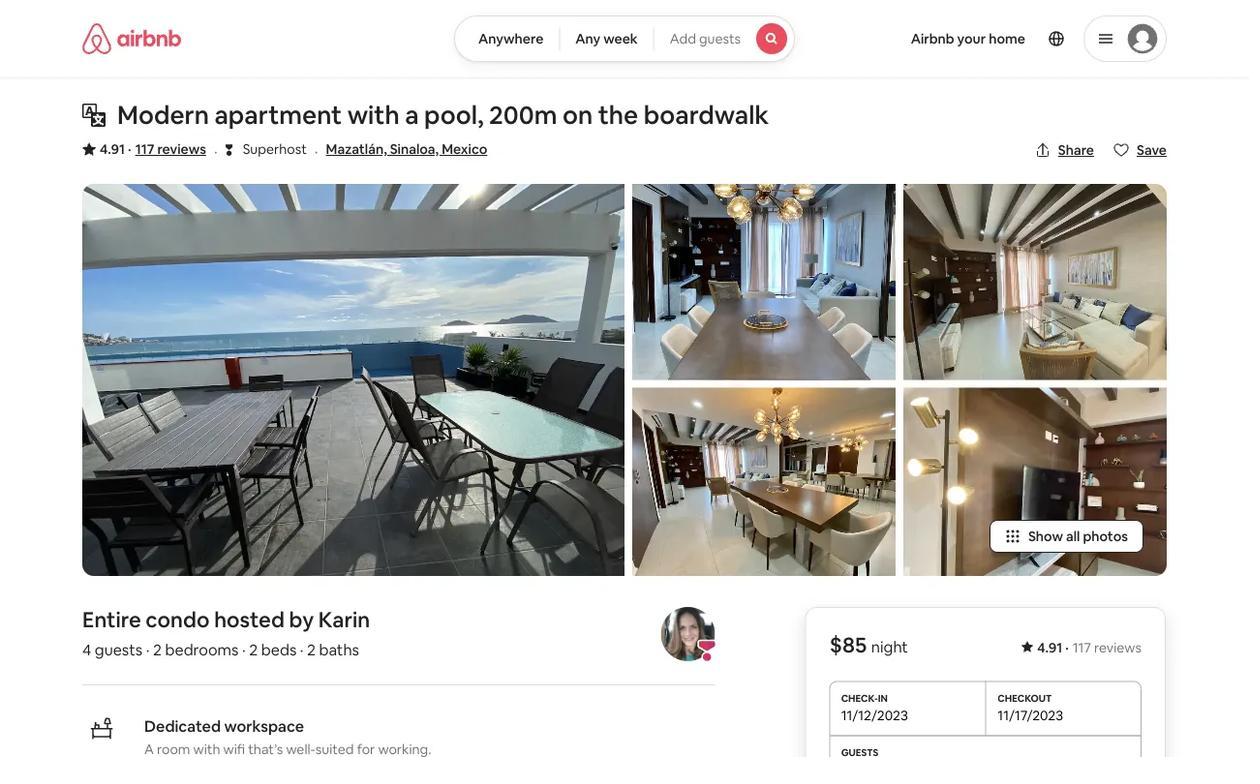Task type: locate. For each thing, give the bounding box(es) containing it.
1 horizontal spatial guests
[[699, 30, 741, 47]]

4
[[82, 640, 91, 660]]

any week
[[576, 30, 638, 47]]

4.91 · 117 reviews down the modern
[[100, 140, 206, 158]]

dedicated workspace
[[144, 717, 304, 736]]

home
[[989, 30, 1026, 47]]

4.91 down automatically translated title: modern apartment with a pool, 200m on the boardwalk icon
[[100, 140, 125, 158]]

0 vertical spatial 4.91
[[100, 140, 125, 158]]

4.91 · 117 reviews
[[100, 140, 206, 158], [1038, 640, 1142, 657]]

1 vertical spatial 4.91 · 117 reviews
[[1038, 640, 1142, 657]]

0 horizontal spatial 4.91
[[100, 140, 125, 158]]

profile element
[[819, 0, 1167, 77]]

·
[[128, 140, 131, 158], [214, 141, 218, 161], [315, 141, 318, 161], [1066, 640, 1069, 657], [146, 640, 150, 660], [242, 640, 246, 660], [300, 640, 304, 660]]

· inside · mazatlán, sinaloa, mexico
[[315, 141, 318, 161]]

0 horizontal spatial 2
[[153, 640, 162, 660]]

share button
[[1028, 134, 1102, 167]]

mexico
[[442, 140, 488, 158]]

add guests
[[670, 30, 741, 47]]

reviews
[[157, 140, 206, 158], [1095, 640, 1142, 657]]

bedrooms
[[165, 640, 239, 660]]

1 vertical spatial reviews
[[1095, 640, 1142, 657]]

show all photos button
[[990, 520, 1144, 553]]

airbnb your home link
[[900, 18, 1037, 59]]

show
[[1029, 528, 1064, 546]]

modern apartment with a pool, 200m on the boardwalk image 1 image
[[82, 184, 625, 577]]

1 horizontal spatial 4.91
[[1038, 640, 1063, 657]]

4.91 up 11/17/2023
[[1038, 640, 1063, 657]]

2 down the condo
[[153, 640, 162, 660]]

1 vertical spatial guests
[[95, 640, 143, 660]]

guests inside button
[[699, 30, 741, 47]]

200m
[[489, 99, 557, 131]]

3 2 from the left
[[307, 640, 316, 660]]

2 left beds
[[249, 640, 258, 660]]

modern apartment with a pool, 200m on the boardwalk image 4 image
[[904, 184, 1167, 380]]

sinaloa,
[[390, 140, 439, 158]]

4.91
[[100, 140, 125, 158], [1038, 640, 1063, 657]]

workspace
[[224, 717, 304, 736]]

guests right add
[[699, 30, 741, 47]]

1 vertical spatial 4.91
[[1038, 640, 1063, 657]]

show all photos
[[1029, 528, 1129, 546]]

guests
[[699, 30, 741, 47], [95, 640, 143, 660]]

None search field
[[454, 15, 795, 62]]

117
[[135, 140, 154, 158], [1073, 640, 1092, 657]]

anywhere
[[478, 30, 544, 47]]

airbnb your home
[[911, 30, 1026, 47]]

4.91 · 117 reviews up 11/17/2023
[[1038, 640, 1142, 657]]

2
[[153, 640, 162, 660], [249, 640, 258, 660], [307, 640, 316, 660]]

the
[[598, 99, 639, 131]]

a
[[405, 99, 419, 131]]

1 horizontal spatial reviews
[[1095, 640, 1142, 657]]

11/17/2023
[[998, 707, 1064, 724]]

karin is a superhost. learn more about karin. image
[[661, 608, 715, 662], [661, 608, 715, 662]]

condo
[[146, 606, 210, 634]]

photos
[[1083, 528, 1129, 546]]

2 horizontal spatial 2
[[307, 640, 316, 660]]

0 vertical spatial 4.91 · 117 reviews
[[100, 140, 206, 158]]

0 vertical spatial guests
[[699, 30, 741, 47]]

entire
[[82, 606, 141, 634]]

1 horizontal spatial 2
[[249, 640, 258, 660]]

by karin
[[289, 606, 370, 634]]

117 reviews button
[[135, 139, 206, 159]]

1 vertical spatial 117
[[1073, 640, 1092, 657]]

guests down entire
[[95, 640, 143, 660]]

0 vertical spatial 117
[[135, 140, 154, 158]]

any week button
[[559, 15, 655, 62]]

with
[[347, 99, 400, 131]]

0 horizontal spatial reviews
[[157, 140, 206, 158]]

your
[[958, 30, 986, 47]]

beds
[[261, 640, 297, 660]]

0 horizontal spatial guests
[[95, 640, 143, 660]]

2 left the baths
[[307, 640, 316, 660]]



Task type: describe. For each thing, give the bounding box(es) containing it.
2 2 from the left
[[249, 640, 258, 660]]

superhost
[[243, 140, 307, 158]]

on
[[563, 99, 593, 131]]

save
[[1137, 141, 1167, 159]]

pool,
[[424, 99, 484, 131]]

1 2 from the left
[[153, 640, 162, 660]]

mazatlán, sinaloa, mexico button
[[326, 138, 488, 161]]

apartment
[[215, 99, 342, 131]]

automatically translated title: modern apartment with a pool, 200m on the boardwalk image
[[82, 104, 106, 127]]

modern apartment with a pool, 200m on the boardwalk image 3 image
[[633, 388, 896, 577]]

modern apartment with a pool, 200m on the boardwalk
[[117, 99, 769, 131]]

$85
[[830, 632, 867, 659]]

boardwalk
[[644, 99, 769, 131]]

baths
[[319, 640, 359, 660]]

󰀃
[[225, 140, 233, 158]]

dedicated
[[144, 717, 221, 736]]

any
[[576, 30, 601, 47]]

0 vertical spatial reviews
[[157, 140, 206, 158]]

· mazatlán, sinaloa, mexico
[[315, 140, 488, 161]]

modern apartment with a pool, 200m on the boardwalk image 2 image
[[633, 184, 896, 380]]

1 horizontal spatial 4.91 · 117 reviews
[[1038, 640, 1142, 657]]

add
[[670, 30, 696, 47]]

share
[[1059, 141, 1095, 159]]

none search field containing anywhere
[[454, 15, 795, 62]]

modern
[[117, 99, 209, 131]]

0 horizontal spatial 117
[[135, 140, 154, 158]]

11/12/2023
[[841, 707, 908, 724]]

entire condo hosted by karin 4 guests · 2 bedrooms · 2 beds · 2 baths
[[82, 606, 370, 660]]

$85 night
[[830, 632, 908, 659]]

night
[[872, 638, 908, 657]]

add guests button
[[654, 15, 795, 62]]

anywhere button
[[454, 15, 560, 62]]

hosted
[[214, 606, 285, 634]]

week
[[604, 30, 638, 47]]

1 horizontal spatial 117
[[1073, 640, 1092, 657]]

guests inside entire condo hosted by karin 4 guests · 2 bedrooms · 2 beds · 2 baths
[[95, 640, 143, 660]]

all
[[1067, 528, 1081, 546]]

0 horizontal spatial 4.91 · 117 reviews
[[100, 140, 206, 158]]

mazatlán,
[[326, 140, 387, 158]]

airbnb
[[911, 30, 955, 47]]

save button
[[1106, 134, 1175, 167]]

modern apartment with a pool, 200m on the boardwalk image 5 image
[[904, 388, 1167, 577]]



Task type: vqa. For each thing, say whether or not it's contained in the screenshot.
bottommost guests
yes



